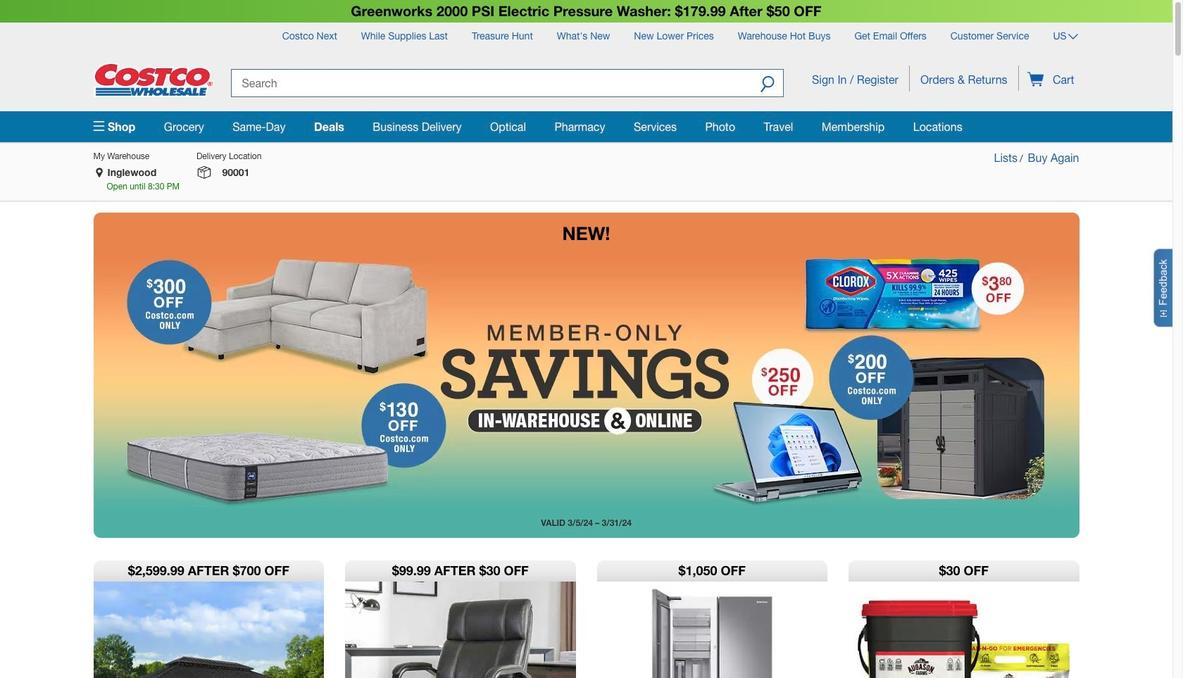 Task type: describe. For each thing, give the bounding box(es) containing it.
main element
[[93, 111, 1080, 143]]

search image
[[761, 75, 775, 95]]

Search text field
[[231, 69, 752, 97]]

member only savings in warehouse and online image
[[93, 256, 1080, 508]]

augason farms deluxe 30-day emergency food supply 5-gallon survival food with 72-hour be ready "on-the-go" kit (226 total servings) image
[[849, 582, 1080, 678]]

Search text field
[[231, 69, 752, 97]]



Task type: vqa. For each thing, say whether or not it's contained in the screenshot.
the Sojag Messina Galvanized Steel Roof Gazebo 12 ft. x 20 ft. "image"
yes



Task type: locate. For each thing, give the bounding box(es) containing it.
sojag messina galvanized steel roof gazebo 12 ft. x 20 ft. image
[[93, 582, 324, 678]]

true innovations mid-back manager chair image
[[345, 582, 576, 678]]

samsung 23 cu. ft. counter depth 4-door french door refrigerator with beverage center in stainless steel image
[[597, 582, 828, 678]]

costco us homepage image
[[93, 62, 213, 97]]



